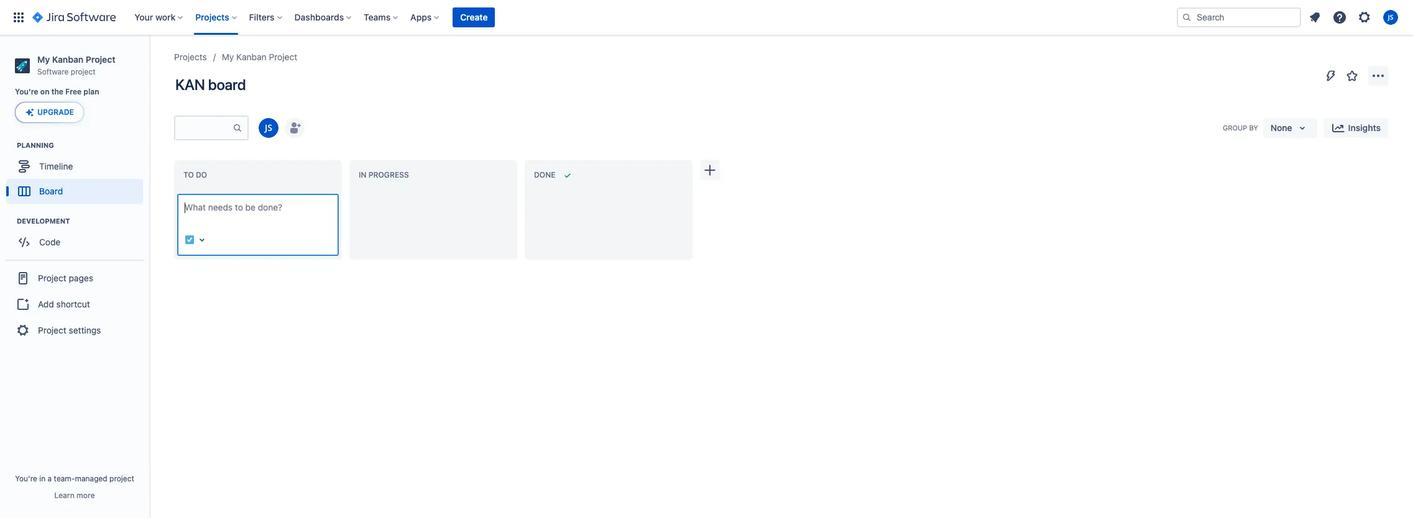 Task type: vqa. For each thing, say whether or not it's contained in the screenshot.
'a'
yes



Task type: describe. For each thing, give the bounding box(es) containing it.
planning image
[[2, 138, 17, 153]]

to
[[183, 171, 194, 180]]

group
[[1223, 124, 1248, 132]]

you're for you're in a team-managed project
[[15, 475, 37, 484]]

work
[[155, 12, 176, 22]]

a
[[48, 475, 52, 484]]

more image
[[1371, 68, 1386, 83]]

teams
[[364, 12, 391, 22]]

projects link
[[174, 50, 207, 65]]

my kanban project
[[222, 52, 297, 62]]

star kan board image
[[1345, 68, 1360, 83]]

project inside the my kanban project software project
[[86, 54, 115, 65]]

settings
[[69, 325, 101, 336]]

insights image
[[1331, 121, 1346, 136]]

in
[[39, 475, 46, 484]]

planning
[[17, 141, 54, 149]]

project settings link
[[5, 317, 144, 345]]

team-
[[54, 475, 75, 484]]

your
[[135, 12, 153, 22]]

automations menu button icon image
[[1324, 68, 1339, 83]]

in progress
[[359, 171, 409, 180]]

learn
[[54, 491, 75, 501]]

1 horizontal spatial project
[[109, 475, 134, 484]]

projects for projects link
[[174, 52, 207, 62]]

my for my kanban project
[[222, 52, 234, 62]]

filters
[[249, 12, 275, 22]]

dashboards button
[[291, 7, 356, 27]]

insights button
[[1324, 118, 1389, 138]]

by
[[1250, 124, 1259, 132]]

add shortcut
[[38, 299, 90, 310]]

project down add
[[38, 325, 66, 336]]

you're in a team-managed project
[[15, 475, 134, 484]]

teams button
[[360, 7, 403, 27]]

banner containing your work
[[0, 0, 1414, 35]]

projects for the projects popup button
[[195, 12, 229, 22]]

jacob simon image
[[259, 118, 279, 138]]

the
[[51, 87, 63, 97]]

software
[[37, 67, 69, 76]]

apps
[[411, 12, 432, 22]]

development
[[17, 217, 70, 225]]

project up add
[[38, 273, 66, 284]]

development image
[[2, 214, 17, 229]]

help image
[[1333, 10, 1348, 25]]

my kanban project link
[[222, 50, 297, 65]]

development group
[[6, 217, 149, 259]]

learn more button
[[54, 491, 95, 501]]

dashboards
[[295, 12, 344, 22]]

create column image
[[703, 163, 718, 178]]

filters button
[[245, 7, 287, 27]]

Search field
[[1177, 7, 1302, 27]]

board
[[39, 186, 63, 196]]

kanban for my kanban project
[[236, 52, 267, 62]]

project settings
[[38, 325, 101, 336]]

to do
[[183, 171, 207, 180]]

project pages
[[38, 273, 93, 284]]

upgrade button
[[16, 103, 83, 123]]

projects button
[[192, 7, 242, 27]]

code
[[39, 237, 61, 247]]

search image
[[1182, 12, 1192, 22]]



Task type: locate. For each thing, give the bounding box(es) containing it.
projects up 'kan'
[[174, 52, 207, 62]]

more
[[77, 491, 95, 501]]

my for my kanban project software project
[[37, 54, 50, 65]]

project inside the my kanban project software project
[[71, 67, 96, 76]]

project up "plan"
[[86, 54, 115, 65]]

create
[[460, 12, 488, 22]]

banner
[[0, 0, 1414, 35]]

kanban up the board
[[236, 52, 267, 62]]

timeline link
[[6, 154, 143, 179]]

you're left on
[[15, 87, 38, 97]]

add people image
[[287, 121, 302, 136]]

kanban inside the my kanban project software project
[[52, 54, 83, 65]]

planning group
[[6, 141, 149, 208]]

learn more
[[54, 491, 95, 501]]

projects inside the projects popup button
[[195, 12, 229, 22]]

upgrade
[[37, 108, 74, 117]]

kanban up 'software'
[[52, 54, 83, 65]]

apps button
[[407, 7, 444, 27]]

timeline
[[39, 161, 73, 172]]

0 vertical spatial you're
[[15, 87, 38, 97]]

Search this board text field
[[175, 117, 233, 139]]

in
[[359, 171, 367, 180]]

my inside my kanban project link
[[222, 52, 234, 62]]

sidebar navigation image
[[136, 50, 163, 75]]

none
[[1271, 123, 1293, 133]]

0 horizontal spatial my
[[37, 54, 50, 65]]

your profile and settings image
[[1384, 10, 1399, 25]]

1 vertical spatial project
[[109, 475, 134, 484]]

my kanban project software project
[[37, 54, 115, 76]]

project
[[269, 52, 297, 62], [86, 54, 115, 65], [38, 273, 66, 284], [38, 325, 66, 336]]

task image
[[185, 235, 195, 245]]

1 horizontal spatial kanban
[[236, 52, 267, 62]]

insights
[[1349, 123, 1381, 133]]

do
[[196, 171, 207, 180]]

my up 'software'
[[37, 54, 50, 65]]

primary element
[[7, 0, 1177, 35]]

1 horizontal spatial my
[[222, 52, 234, 62]]

0 vertical spatial projects
[[195, 12, 229, 22]]

managed
[[75, 475, 107, 484]]

1 you're from the top
[[15, 87, 38, 97]]

you're on the free plan
[[15, 87, 99, 97]]

done
[[534, 171, 556, 180]]

What needs to be done? - Press the "Enter" key to submit or the "Escape" key to cancel. text field
[[185, 202, 332, 226]]

group by
[[1223, 124, 1259, 132]]

group containing project pages
[[5, 260, 144, 349]]

group
[[5, 260, 144, 349]]

add
[[38, 299, 54, 310]]

appswitcher icon image
[[11, 10, 26, 25]]

settings image
[[1358, 10, 1373, 25]]

kanban inside my kanban project link
[[236, 52, 267, 62]]

pages
[[69, 273, 93, 284]]

shortcut
[[56, 299, 90, 310]]

your work button
[[131, 7, 188, 27]]

1 vertical spatial you're
[[15, 475, 37, 484]]

kan
[[175, 76, 205, 93]]

kanban for my kanban project software project
[[52, 54, 83, 65]]

my up the board
[[222, 52, 234, 62]]

you're
[[15, 87, 38, 97], [15, 475, 37, 484]]

on
[[40, 87, 49, 97]]

0 horizontal spatial kanban
[[52, 54, 83, 65]]

none button
[[1264, 118, 1318, 138]]

progress
[[369, 171, 409, 180]]

create button
[[453, 7, 495, 27]]

kan board
[[175, 76, 246, 93]]

you're for you're on the free plan
[[15, 87, 38, 97]]

code link
[[6, 230, 143, 255]]

project down filters popup button
[[269, 52, 297, 62]]

notifications image
[[1308, 10, 1323, 25]]

my
[[222, 52, 234, 62], [37, 54, 50, 65]]

free
[[65, 87, 82, 97]]

project right managed
[[109, 475, 134, 484]]

my inside the my kanban project software project
[[37, 54, 50, 65]]

project pages link
[[5, 265, 144, 293]]

add shortcut button
[[5, 293, 144, 317]]

projects up projects link
[[195, 12, 229, 22]]

0 horizontal spatial project
[[71, 67, 96, 76]]

project up "plan"
[[71, 67, 96, 76]]

project
[[71, 67, 96, 76], [109, 475, 134, 484]]

kanban
[[236, 52, 267, 62], [52, 54, 83, 65]]

your work
[[135, 12, 176, 22]]

plan
[[84, 87, 99, 97]]

board
[[208, 76, 246, 93]]

0 vertical spatial project
[[71, 67, 96, 76]]

jira software image
[[32, 10, 116, 25], [32, 10, 116, 25]]

board link
[[6, 179, 143, 204]]

you're left in on the left bottom of the page
[[15, 475, 37, 484]]

1 vertical spatial projects
[[174, 52, 207, 62]]

projects
[[195, 12, 229, 22], [174, 52, 207, 62]]

2 you're from the top
[[15, 475, 37, 484]]



